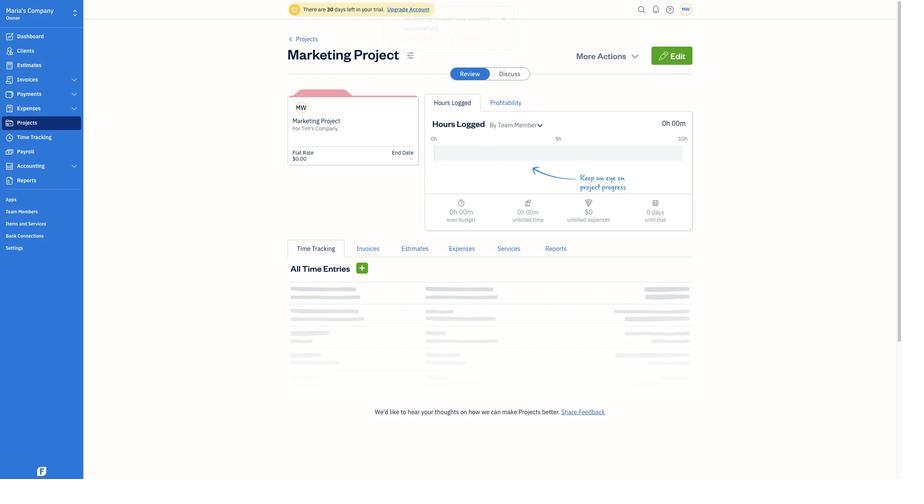 Task type: describe. For each thing, give the bounding box(es) containing it.
progress
[[602, 183, 626, 192]]

flat rate $0.00
[[292, 149, 314, 162]]

due
[[657, 216, 666, 223]]

bank connections
[[6, 233, 44, 239]]

over
[[447, 216, 458, 223]]

maria's company owner
[[6, 7, 54, 21]]

time entry menu image
[[359, 263, 366, 273]]

clients
[[17, 47, 34, 54]]

edit link
[[652, 47, 692, 65]]

end
[[392, 149, 401, 156]]

0 vertical spatial days
[[335, 6, 346, 13]]

1 horizontal spatial invoices
[[357, 245, 380, 252]]

1 horizontal spatial invoices link
[[345, 240, 392, 257]]

company inside maria's company owner
[[27, 7, 54, 14]]

more actions button
[[570, 47, 647, 65]]

project
[[580, 183, 600, 192]]

expense image
[[5, 105, 14, 113]]

items and services
[[6, 221, 46, 227]]

marketing project
[[288, 45, 399, 63]]

1 vertical spatial reports link
[[533, 240, 580, 257]]

projects inside the 'main' element
[[17, 119, 37, 126]]

more actions
[[576, 50, 626, 61]]

project for marketing project
[[354, 45, 399, 63]]

tim's
[[302, 125, 314, 132]]

invoices image
[[525, 199, 532, 208]]

payroll link
[[2, 145, 81, 159]]

1 vertical spatial logged
[[457, 118, 485, 129]]

clients link
[[2, 44, 81, 58]]

chevron large down image for payments
[[71, 91, 78, 97]]

account
[[409, 6, 430, 13]]

edit
[[671, 50, 686, 61]]

services inside the 'main' element
[[28, 221, 46, 227]]

marketing project was created successfully. let's get this party started!
[[404, 15, 490, 42]]

payments
[[17, 91, 42, 97]]

review link
[[450, 68, 490, 80]]

projects link
[[2, 116, 81, 130]]

team members
[[6, 209, 38, 215]]

$0
[[585, 208, 593, 216]]

settings for this project image
[[407, 51, 415, 60]]

crown image
[[291, 5, 299, 13]]

all time entries
[[291, 263, 350, 274]]

invoices inside the 'main' element
[[17, 76, 38, 83]]

entries
[[323, 263, 350, 274]]

0 horizontal spatial time tracking link
[[2, 131, 81, 144]]

flat
[[292, 149, 302, 156]]

close image
[[500, 14, 507, 24]]

0h for 0h 00m over budget
[[449, 208, 457, 216]]

0 horizontal spatial invoices link
[[2, 73, 81, 87]]

accounting link
[[2, 160, 81, 173]]

there are 30 days left in your trial. upgrade account
[[303, 6, 430, 13]]

1 horizontal spatial estimates
[[402, 245, 429, 252]]

was
[[455, 15, 467, 23]]

notifications image
[[650, 2, 662, 17]]

money image
[[5, 148, 14, 156]]

logged inside hours logged button
[[452, 99, 471, 107]]

0h for 0h 00m unbilled time
[[518, 209, 525, 216]]

00m for 0h 00m unbilled time
[[526, 209, 539, 216]]

chevronleft image
[[288, 34, 295, 44]]

maria's
[[6, 7, 26, 14]]

2 vertical spatial time
[[302, 263, 322, 274]]

0h for 0h 00m
[[662, 119, 670, 128]]

hear
[[408, 408, 420, 416]]

5h
[[555, 135, 561, 142]]

members
[[18, 209, 38, 215]]

we'd like to hear your thoughts on how we can make projects better. share feedback
[[375, 408, 605, 416]]

expenses image
[[585, 199, 593, 208]]

accounting
[[17, 163, 45, 169]]

left
[[347, 6, 355, 13]]

chevrondown image
[[630, 50, 640, 61]]

we'd
[[375, 408, 388, 416]]

days inside 0 days until due
[[652, 209, 665, 216]]

trial.
[[374, 6, 385, 13]]

upgrade account link
[[386, 6, 430, 13]]

we
[[482, 408, 490, 416]]

review
[[460, 70, 480, 78]]

project for marketing project for tim's company
[[321, 117, 340, 125]]

until
[[645, 216, 656, 223]]

project for marketing project was created successfully. let's get this party started!
[[434, 15, 454, 23]]

1 horizontal spatial tracking
[[312, 245, 335, 252]]

share
[[561, 408, 577, 416]]

0h 00m over budget
[[447, 208, 476, 223]]

search image
[[636, 4, 648, 15]]

invoice image
[[5, 76, 14, 84]]

date
[[402, 149, 414, 156]]

mw inside dropdown button
[[682, 6, 690, 12]]

an
[[596, 174, 604, 183]]

on inside keep an eye on project progress
[[618, 174, 625, 183]]

actions
[[597, 50, 626, 61]]

marketing for marketing project for tim's company
[[292, 117, 320, 125]]

all
[[291, 263, 301, 274]]

estimate image
[[5, 62, 14, 69]]

settings
[[6, 245, 23, 251]]

project image
[[5, 119, 14, 127]]

keep an eye on project progress
[[580, 174, 626, 192]]

expenses
[[588, 216, 610, 223]]

2 vertical spatial projects
[[519, 408, 541, 416]]

0 days until due
[[645, 209, 666, 223]]

budget
[[459, 216, 476, 223]]

0h 00m
[[662, 119, 686, 128]]

timer image
[[5, 134, 14, 141]]

tracking inside the 'main' element
[[31, 134, 52, 141]]

items
[[6, 221, 18, 227]]

how
[[469, 408, 480, 416]]

unbilled inside 0h 00m unbilled time
[[513, 216, 532, 223]]

1 vertical spatial your
[[421, 408, 434, 416]]

expenses inside the 'main' element
[[17, 105, 41, 112]]

0 vertical spatial hours logged
[[434, 99, 471, 107]]

1 horizontal spatial services
[[498, 245, 521, 252]]

00m for 0h 00m
[[672, 119, 686, 128]]

by
[[490, 121, 497, 129]]

1 vertical spatial time tracking
[[297, 245, 335, 252]]

team members link
[[2, 206, 81, 217]]

rate
[[303, 149, 314, 156]]

calendar image
[[652, 199, 659, 208]]



Task type: locate. For each thing, give the bounding box(es) containing it.
2 horizontal spatial project
[[434, 15, 454, 23]]

estimates link for invoices link to the left
[[2, 59, 81, 72]]

successfully.
[[404, 24, 440, 32]]

report image
[[5, 177, 14, 185]]

freshbooks image
[[36, 467, 48, 476]]

00m for 0h 00m over budget
[[459, 208, 473, 216]]

chevron large down image inside invoices link
[[71, 77, 78, 83]]

reports link down accounting link
[[2, 174, 81, 188]]

tracking up all time entries
[[312, 245, 335, 252]]

hours inside button
[[434, 99, 450, 107]]

1 horizontal spatial expenses link
[[439, 240, 486, 257]]

$0 unbilled expenses
[[567, 208, 610, 223]]

marketing for marketing project
[[288, 45, 351, 63]]

0 horizontal spatial invoices
[[17, 76, 38, 83]]

0 vertical spatial invoices link
[[2, 73, 81, 87]]

time
[[533, 216, 544, 223]]

1 vertical spatial on
[[461, 408, 467, 416]]

time right timer image
[[17, 134, 29, 141]]

team right the by
[[498, 121, 513, 129]]

1 vertical spatial expenses
[[449, 245, 475, 252]]

0h inside 0h 00m over budget
[[449, 208, 457, 216]]

chevron large down image up payments link
[[71, 77, 78, 83]]

0h for 0h
[[431, 135, 437, 142]]

expenses
[[17, 105, 41, 112], [449, 245, 475, 252]]

invoices up time entry menu image
[[357, 245, 380, 252]]

1 horizontal spatial time tracking link
[[288, 240, 345, 257]]

0 vertical spatial team
[[498, 121, 513, 129]]

on right eye
[[618, 174, 625, 183]]

pencil image
[[659, 50, 669, 61]]

0 vertical spatial projects
[[296, 35, 318, 43]]

connections
[[18, 233, 44, 239]]

0 vertical spatial invoices
[[17, 76, 38, 83]]

1 vertical spatial projects
[[17, 119, 37, 126]]

2 chevron large down image from the top
[[71, 163, 78, 169]]

started!
[[456, 35, 477, 42]]

estimates link for bottommost expenses link
[[392, 240, 439, 257]]

check image
[[392, 14, 399, 24]]

services link
[[486, 240, 533, 257]]

0 horizontal spatial 00m
[[459, 208, 473, 216]]

hours logged down hours logged button
[[433, 118, 485, 129]]

your right in
[[362, 6, 372, 13]]

project inside "marketing project for tim's company"
[[321, 117, 340, 125]]

0 vertical spatial tracking
[[31, 134, 52, 141]]

1 horizontal spatial days
[[652, 209, 665, 216]]

0 vertical spatial estimates link
[[2, 59, 81, 72]]

status containing marketing project was created successfully.
[[0, 6, 897, 50]]

main element
[[0, 0, 102, 479]]

1 vertical spatial estimates link
[[392, 240, 439, 257]]

0 vertical spatial hours
[[434, 99, 450, 107]]

chevron large down image
[[71, 77, 78, 83], [71, 163, 78, 169]]

0 vertical spatial mw
[[682, 6, 690, 12]]

1 horizontal spatial time tracking
[[297, 245, 335, 252]]

$0.00
[[292, 155, 307, 162]]

payment image
[[5, 91, 14, 98]]

hours logged down review
[[434, 99, 471, 107]]

0 horizontal spatial days
[[335, 6, 346, 13]]

keep
[[580, 174, 595, 183]]

can
[[491, 408, 501, 416]]

marketing inside "marketing project for tim's company"
[[292, 117, 320, 125]]

logged left the by
[[457, 118, 485, 129]]

0 vertical spatial project
[[434, 15, 454, 23]]

time inside the 'main' element
[[17, 134, 29, 141]]

0 horizontal spatial unbilled
[[513, 216, 532, 223]]

mw up for
[[296, 104, 306, 111]]

apps link
[[2, 194, 81, 205]]

expenses down budget
[[449, 245, 475, 252]]

marketing down account
[[404, 15, 433, 23]]

dashboard
[[17, 33, 44, 40]]

marketing up tim's
[[292, 117, 320, 125]]

1 horizontal spatial company
[[316, 125, 338, 132]]

member
[[514, 121, 537, 129]]

0 horizontal spatial your
[[362, 6, 372, 13]]

profitability
[[490, 99, 522, 107]]

settings link
[[2, 242, 81, 254]]

1 vertical spatial chevron large down image
[[71, 163, 78, 169]]

1 chevron large down image from the top
[[71, 77, 78, 83]]

2 horizontal spatial projects
[[519, 408, 541, 416]]

invoices up "payments"
[[17, 76, 38, 83]]

services down 0h 00m unbilled time
[[498, 245, 521, 252]]

projects button
[[288, 34, 318, 44]]

on left how on the right bottom
[[461, 408, 467, 416]]

1 vertical spatial team
[[6, 209, 17, 215]]

1 vertical spatial mw
[[296, 104, 306, 111]]

in
[[356, 6, 361, 13]]

chevron large down image inside accounting link
[[71, 163, 78, 169]]

1 horizontal spatial expenses
[[449, 245, 475, 252]]

1 horizontal spatial your
[[421, 408, 434, 416]]

your right hear
[[421, 408, 434, 416]]

0 vertical spatial time tracking link
[[2, 131, 81, 144]]

0 horizontal spatial mw
[[296, 104, 306, 111]]

get
[[419, 35, 427, 42]]

0 vertical spatial expenses link
[[2, 102, 81, 116]]

client image
[[5, 47, 14, 55]]

unbilled left time at the top of the page
[[513, 216, 532, 223]]

unbilled down expenses image
[[567, 216, 587, 223]]

0 horizontal spatial time tracking
[[17, 134, 52, 141]]

0 vertical spatial company
[[27, 7, 54, 14]]

1 horizontal spatial project
[[354, 45, 399, 63]]

chevron large down image down payroll "link"
[[71, 163, 78, 169]]

1 vertical spatial company
[[316, 125, 338, 132]]

1 chevron large down image from the top
[[71, 91, 78, 97]]

00m
[[672, 119, 686, 128], [459, 208, 473, 216], [526, 209, 539, 216]]

0 horizontal spatial services
[[28, 221, 46, 227]]

profitability button
[[490, 98, 522, 107]]

go to help image
[[664, 4, 676, 15]]

discuss link
[[490, 68, 530, 80]]

estimates inside the 'main' element
[[17, 62, 42, 69]]

00m up time at the top of the page
[[526, 209, 539, 216]]

0 vertical spatial time tracking
[[17, 134, 52, 141]]

1 vertical spatial hours logged
[[433, 118, 485, 129]]

services up bank connections link
[[28, 221, 46, 227]]

0 vertical spatial time
[[17, 134, 29, 141]]

chevron large down image inside expenses link
[[71, 106, 78, 112]]

Hours Logged Group By field
[[490, 121, 543, 130]]

this
[[429, 35, 439, 42]]

end date —
[[392, 149, 414, 162]]

1 unbilled from the left
[[513, 216, 532, 223]]

discuss
[[499, 70, 521, 78]]

payroll
[[17, 148, 34, 155]]

owner
[[6, 15, 20, 21]]

10h
[[678, 135, 688, 142]]

and
[[19, 221, 27, 227]]

0 vertical spatial logged
[[452, 99, 471, 107]]

chevron large down image for invoices
[[71, 77, 78, 83]]

0 vertical spatial marketing
[[404, 15, 433, 23]]

dashboard link
[[2, 30, 81, 44]]

1 horizontal spatial reports
[[545, 245, 567, 252]]

0h
[[662, 119, 670, 128], [431, 135, 437, 142], [449, 208, 457, 216], [518, 209, 525, 216]]

0 vertical spatial reports link
[[2, 174, 81, 188]]

feedback
[[579, 408, 605, 416]]

time tracking link down projects link
[[2, 131, 81, 144]]

logged
[[452, 99, 471, 107], [457, 118, 485, 129]]

0 vertical spatial reports
[[17, 177, 36, 184]]

time tracking link up all time entries
[[288, 240, 345, 257]]

1 horizontal spatial mw
[[682, 6, 690, 12]]

chart image
[[5, 163, 14, 170]]

0 vertical spatial expenses
[[17, 105, 41, 112]]

invoices
[[17, 76, 38, 83], [357, 245, 380, 252]]

better.
[[542, 408, 560, 416]]

0 horizontal spatial estimates
[[17, 62, 42, 69]]

00m inside 0h 00m over budget
[[459, 208, 473, 216]]

0 vertical spatial on
[[618, 174, 625, 183]]

let's
[[404, 35, 417, 42]]

invoices link up payments link
[[2, 73, 81, 87]]

team down apps
[[6, 209, 17, 215]]

company right tim's
[[316, 125, 338, 132]]

1 vertical spatial hours
[[433, 118, 455, 129]]

bank connections link
[[2, 230, 81, 241]]

by team member
[[490, 121, 537, 129]]

1 horizontal spatial estimates link
[[392, 240, 439, 257]]

reports
[[17, 177, 36, 184], [545, 245, 567, 252]]

0h 00m unbilled time
[[513, 209, 544, 223]]

1 vertical spatial invoices
[[357, 245, 380, 252]]

0 horizontal spatial project
[[321, 117, 340, 125]]

reports link down time at the top of the page
[[533, 240, 580, 257]]

0
[[647, 209, 650, 216]]

chevron large down image for expenses
[[71, 106, 78, 112]]

2 horizontal spatial 00m
[[672, 119, 686, 128]]

days up due
[[652, 209, 665, 216]]

on
[[618, 174, 625, 183], [461, 408, 467, 416]]

0 horizontal spatial estimates link
[[2, 59, 81, 72]]

00m right the over
[[459, 208, 473, 216]]

1 vertical spatial tracking
[[312, 245, 335, 252]]

1 horizontal spatial projects
[[296, 35, 318, 43]]

tracking
[[31, 134, 52, 141], [312, 245, 335, 252]]

0 horizontal spatial expenses link
[[2, 102, 81, 116]]

chevron large down image for accounting
[[71, 163, 78, 169]]

mw right go to help image
[[682, 6, 690, 12]]

1 vertical spatial time tracking link
[[288, 240, 345, 257]]

unbilled inside the $0 unbilled expenses
[[567, 216, 587, 223]]

for
[[292, 125, 300, 132]]

0 vertical spatial chevron large down image
[[71, 77, 78, 83]]

logged down review
[[452, 99, 471, 107]]

expenses link down budget
[[439, 240, 486, 257]]

2 chevron large down image from the top
[[71, 106, 78, 112]]

0 horizontal spatial reports link
[[2, 174, 81, 188]]

time tracking up all time entries
[[297, 245, 335, 252]]

project inside marketing project was created successfully. let's get this party started!
[[434, 15, 454, 23]]

time right 'all'
[[302, 263, 322, 274]]

tracking down projects link
[[31, 134, 52, 141]]

projects inside button
[[296, 35, 318, 43]]

team inside field
[[498, 121, 513, 129]]

time tracking
[[17, 134, 52, 141], [297, 245, 335, 252]]

created
[[468, 15, 490, 23]]

2 unbilled from the left
[[567, 216, 587, 223]]

invoices link
[[2, 73, 81, 87], [345, 240, 392, 257]]

0 horizontal spatial reports
[[17, 177, 36, 184]]

team
[[498, 121, 513, 129], [6, 209, 17, 215]]

time
[[17, 134, 29, 141], [297, 245, 311, 252], [302, 263, 322, 274]]

1 horizontal spatial unbilled
[[567, 216, 587, 223]]

1 vertical spatial estimates
[[402, 245, 429, 252]]

there
[[303, 6, 317, 13]]

like
[[390, 408, 399, 416]]

chevron large down image
[[71, 91, 78, 97], [71, 106, 78, 112]]

0 vertical spatial chevron large down image
[[71, 91, 78, 97]]

1 horizontal spatial reports link
[[533, 240, 580, 257]]

marketing project for tim's company
[[292, 117, 340, 132]]

days right "30"
[[335, 6, 346, 13]]

0 horizontal spatial expenses
[[17, 105, 41, 112]]

timetracking image
[[457, 199, 465, 208]]

1 horizontal spatial 00m
[[526, 209, 539, 216]]

0 horizontal spatial on
[[461, 408, 467, 416]]

projects right project image
[[17, 119, 37, 126]]

company
[[27, 7, 54, 14], [316, 125, 338, 132]]

0 vertical spatial your
[[362, 6, 372, 13]]

items and services link
[[2, 218, 81, 229]]

estimates link
[[2, 59, 81, 72], [392, 240, 439, 257]]

0 vertical spatial services
[[28, 221, 46, 227]]

1 horizontal spatial on
[[618, 174, 625, 183]]

are
[[318, 6, 326, 13]]

marketing for marketing project was created successfully. let's get this party started!
[[404, 15, 433, 23]]

0 horizontal spatial team
[[6, 209, 17, 215]]

time up 'all'
[[297, 245, 311, 252]]

0 horizontal spatial tracking
[[31, 134, 52, 141]]

2 vertical spatial marketing
[[292, 117, 320, 125]]

eye
[[606, 174, 616, 183]]

party
[[440, 35, 454, 42]]

1 vertical spatial time
[[297, 245, 311, 252]]

services
[[28, 221, 46, 227], [498, 245, 521, 252]]

0h inside 0h 00m unbilled time
[[518, 209, 525, 216]]

0 horizontal spatial projects
[[17, 119, 37, 126]]

team inside "link"
[[6, 209, 17, 215]]

1 vertical spatial expenses link
[[439, 240, 486, 257]]

expenses link up projects link
[[2, 102, 81, 116]]

expenses down "payments"
[[17, 105, 41, 112]]

projects right 'make'
[[519, 408, 541, 416]]

your
[[362, 6, 372, 13], [421, 408, 434, 416]]

2 vertical spatial project
[[321, 117, 340, 125]]

00m up the 10h
[[672, 119, 686, 128]]

time tracking inside the 'main' element
[[17, 134, 52, 141]]

more
[[576, 50, 596, 61]]

1 vertical spatial reports
[[545, 245, 567, 252]]

bank
[[6, 233, 16, 239]]

—
[[409, 155, 414, 162]]

00m inside 0h 00m unbilled time
[[526, 209, 539, 216]]

to
[[401, 408, 406, 416]]

status
[[0, 6, 897, 50]]

mw button
[[680, 3, 692, 16]]

estimates
[[17, 62, 42, 69], [402, 245, 429, 252]]

0 horizontal spatial company
[[27, 7, 54, 14]]

company inside "marketing project for tim's company"
[[316, 125, 338, 132]]

marketing down projects button
[[288, 45, 351, 63]]

invoices link up time entry menu image
[[345, 240, 392, 257]]

company right maria's
[[27, 7, 54, 14]]

projects right chevronleft image
[[296, 35, 318, 43]]

dashboard image
[[5, 33, 14, 41]]

1 horizontal spatial team
[[498, 121, 513, 129]]

time tracking down projects link
[[17, 134, 52, 141]]

thoughts
[[435, 408, 459, 416]]

1 vertical spatial services
[[498, 245, 521, 252]]

unbilled
[[513, 216, 532, 223], [567, 216, 587, 223]]

0 vertical spatial estimates
[[17, 62, 42, 69]]

marketing inside marketing project was created successfully. let's get this party started!
[[404, 15, 433, 23]]

reports inside the 'main' element
[[17, 177, 36, 184]]



Task type: vqa. For each thing, say whether or not it's contained in the screenshot.
'01'
no



